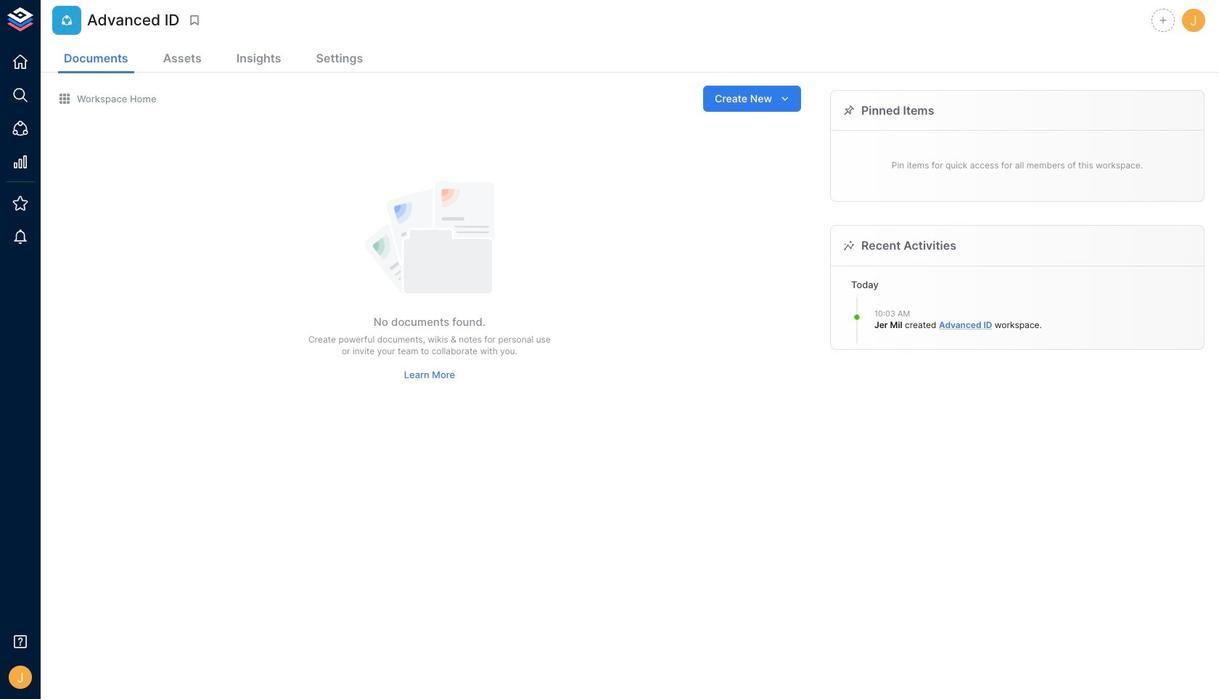 Task type: describe. For each thing, give the bounding box(es) containing it.
bookmark image
[[188, 14, 201, 27]]



